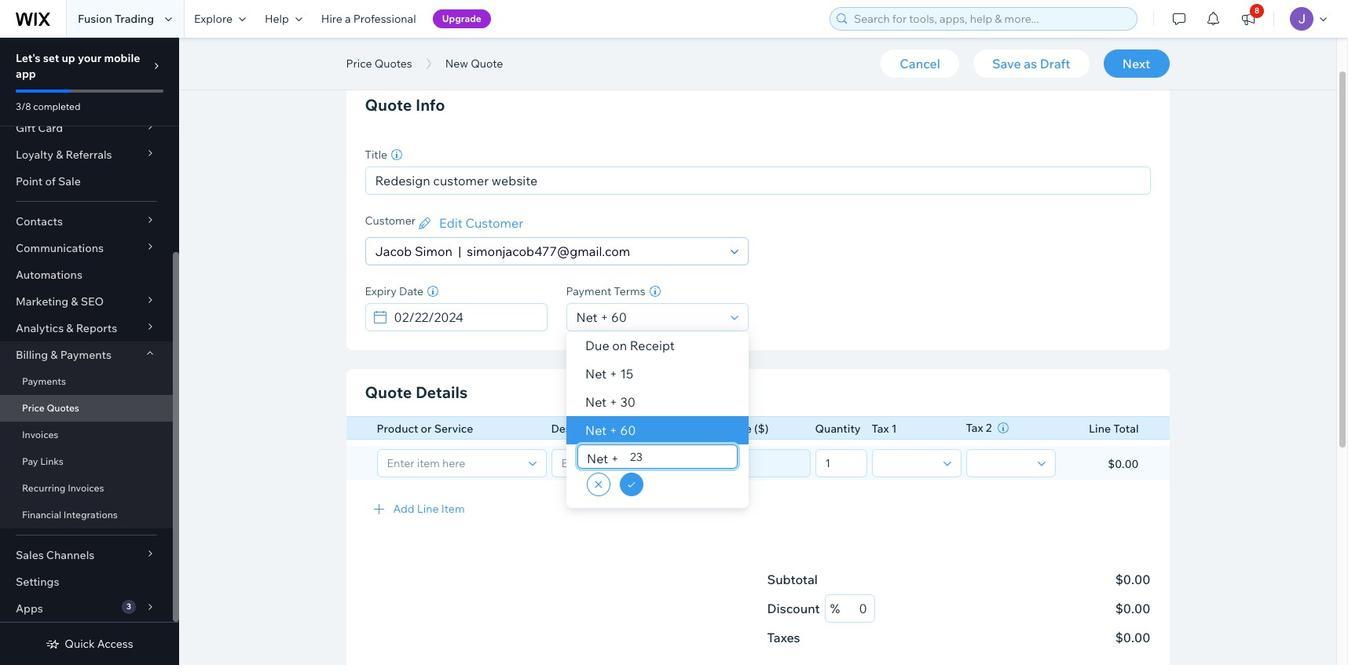 Task type: vqa. For each thing, say whether or not it's contained in the screenshot.
Payment Methods
no



Task type: locate. For each thing, give the bounding box(es) containing it.
Choose a contact field
[[371, 238, 726, 265]]

quick access button
[[46, 637, 133, 651]]

payments down billing
[[22, 376, 66, 387]]

1 horizontal spatial line
[[1089, 422, 1111, 436]]

Enter a description field
[[557, 450, 715, 477]]

quick
[[65, 637, 95, 651]]

save as draft button
[[974, 50, 1090, 78]]

price quotes inside 'link'
[[22, 402, 79, 414]]

trading
[[115, 12, 154, 26]]

sidebar element
[[0, 0, 179, 666]]

quotes inside 'link'
[[47, 402, 79, 414]]

quotes for price quotes button at the left of the page
[[375, 57, 412, 71]]

price quotes for price quotes 'link'
[[22, 402, 79, 414]]

help
[[265, 12, 289, 26]]

$0.00
[[1108, 457, 1139, 471], [1116, 572, 1151, 588], [1116, 601, 1151, 617], [1116, 630, 1151, 646]]

list box containing due on receipt
[[566, 332, 748, 445]]

price down hire a professional link
[[346, 57, 372, 71]]

1 vertical spatial price
[[22, 402, 45, 414]]

& left seo
[[71, 295, 78, 309]]

marketing & seo
[[16, 295, 104, 309]]

expiry
[[365, 284, 397, 299]]

financial integrations link
[[0, 502, 173, 529]]

None number field
[[840, 596, 870, 622]]

0 vertical spatial invoices
[[22, 429, 58, 441]]

price
[[346, 57, 372, 71], [22, 402, 45, 414], [726, 422, 752, 436]]

price quotes
[[346, 57, 412, 71], [22, 402, 79, 414]]

price inside button
[[346, 57, 372, 71]]

1 vertical spatial price quotes
[[22, 402, 79, 414]]

upgrade button
[[433, 9, 491, 28]]

receipt
[[630, 338, 674, 354]]

price quotes down professional
[[346, 57, 412, 71]]

1 quote from the top
[[365, 95, 412, 115]]

0 vertical spatial quotes
[[375, 57, 412, 71]]

marketing & seo button
[[0, 288, 173, 315]]

1 horizontal spatial price quotes
[[346, 57, 412, 71]]

save as draft
[[992, 56, 1071, 72]]

list box
[[566, 332, 748, 445]]

Enter item here field
[[382, 450, 524, 477]]

price for price quotes 'link'
[[22, 402, 45, 414]]

0 vertical spatial price quotes
[[346, 57, 412, 71]]

edit
[[439, 215, 463, 231]]

quick access
[[65, 637, 133, 651]]

save
[[992, 56, 1021, 72]]

+ for 15
[[609, 366, 617, 382]]

pay links link
[[0, 449, 173, 475]]

gift card
[[16, 121, 63, 135]]

+ inside option
[[609, 423, 617, 438]]

1 horizontal spatial invoices
[[68, 482, 104, 494]]

seo
[[81, 295, 104, 309]]

tax left 1
[[872, 422, 889, 436]]

net for net + 15
[[585, 366, 606, 382]]

as
[[1024, 56, 1037, 72]]

hire a professional link
[[312, 0, 426, 38]]

add line item button
[[346, 490, 1170, 528]]

net up description
[[585, 394, 606, 410]]

billing & payments button
[[0, 342, 173, 369]]

price inside 'link'
[[22, 402, 45, 414]]

sale
[[58, 174, 81, 189]]

0 vertical spatial quote
[[365, 95, 412, 115]]

recurring invoices
[[22, 482, 104, 494]]

+ left 30
[[609, 394, 617, 410]]

1 vertical spatial line
[[417, 502, 439, 516]]

Title field
[[371, 167, 1145, 194]]

price down billing
[[22, 402, 45, 414]]

payments down analytics & reports popup button
[[60, 348, 112, 362]]

quotes up quote info
[[375, 57, 412, 71]]

price quotes down the payments link
[[22, 402, 79, 414]]

card
[[38, 121, 63, 135]]

& left reports
[[66, 321, 74, 336]]

0 horizontal spatial quotes
[[47, 402, 79, 414]]

0 horizontal spatial tax
[[872, 422, 889, 436]]

& right billing
[[51, 348, 58, 362]]

tax 1
[[872, 422, 897, 436]]

gift
[[16, 121, 35, 135]]

let's set up your mobile app
[[16, 51, 140, 81]]

1 vertical spatial quotes
[[47, 402, 79, 414]]

payments inside popup button
[[60, 348, 112, 362]]

automations
[[16, 268, 82, 282]]

tax left the 2
[[966, 421, 984, 435]]

net for net + 30
[[585, 394, 606, 410]]

payment terms field up receipt
[[572, 304, 726, 331]]

invoices
[[22, 429, 58, 441], [68, 482, 104, 494]]

settings
[[16, 575, 59, 589]]

+ down net + 60
[[611, 451, 619, 467]]

quote up product
[[365, 383, 412, 402]]

1 vertical spatial payments
[[22, 376, 66, 387]]

1 horizontal spatial tax
[[966, 421, 984, 435]]

net up net +
[[585, 423, 606, 438]]

settings link
[[0, 569, 173, 596]]

add
[[393, 502, 415, 516]]

details
[[416, 383, 468, 402]]

billing & payments
[[16, 348, 112, 362]]

2
[[986, 421, 992, 435]]

net +
[[587, 451, 619, 467]]

30
[[620, 394, 635, 410]]

net + 60
[[585, 423, 636, 438]]

& for marketing
[[71, 295, 78, 309]]

price quotes inside button
[[346, 57, 412, 71]]

subtotal
[[767, 572, 818, 588]]

1 horizontal spatial quotes
[[375, 57, 412, 71]]

+ left "15"
[[609, 366, 617, 382]]

8 button
[[1231, 0, 1266, 38]]

analytics & reports button
[[0, 315, 173, 342]]

customer right edit
[[466, 215, 524, 231]]

net down due
[[585, 366, 606, 382]]

None field
[[877, 450, 939, 477], [972, 450, 1033, 477], [877, 450, 939, 477], [972, 450, 1033, 477]]

1 vertical spatial payment terms field
[[625, 446, 732, 468]]

financial
[[22, 509, 61, 521]]

upgrade
[[442, 13, 482, 24]]

customer left edit
[[365, 214, 416, 228]]

expiry date
[[365, 284, 424, 299]]

payments link
[[0, 369, 173, 395]]

explore
[[194, 12, 233, 26]]

line
[[1089, 422, 1111, 436], [417, 502, 439, 516]]

price quotes link
[[0, 395, 173, 422]]

None text field
[[731, 450, 805, 477], [821, 450, 862, 477], [731, 450, 805, 477], [821, 450, 862, 477]]

2 horizontal spatial price
[[726, 422, 752, 436]]

0 horizontal spatial price quotes
[[22, 402, 79, 414]]

0 vertical spatial price
[[346, 57, 372, 71]]

&
[[56, 148, 63, 162], [71, 295, 78, 309], [66, 321, 74, 336], [51, 348, 58, 362]]

analytics & reports
[[16, 321, 117, 336]]

3/8
[[16, 101, 31, 112]]

net down net + 60
[[587, 451, 608, 467]]

1
[[892, 422, 897, 436]]

up
[[62, 51, 75, 65]]

customer inside button
[[466, 215, 524, 231]]

3
[[127, 602, 131, 612]]

1 horizontal spatial price
[[346, 57, 372, 71]]

taxes
[[767, 630, 800, 646]]

contacts
[[16, 215, 63, 229]]

1 horizontal spatial customer
[[466, 215, 524, 231]]

invoices up pay links at the bottom
[[22, 429, 58, 441]]

invoices down pay links link
[[68, 482, 104, 494]]

line right add
[[417, 502, 439, 516]]

60
[[620, 423, 636, 438]]

price left ($)
[[726, 422, 752, 436]]

quotes down the payments link
[[47, 402, 79, 414]]

0 horizontal spatial line
[[417, 502, 439, 516]]

tax for tax 2
[[966, 421, 984, 435]]

2 quote from the top
[[365, 383, 412, 402]]

& right loyalty on the left top of the page
[[56, 148, 63, 162]]

quote
[[365, 95, 412, 115], [365, 383, 412, 402]]

net + 60 option
[[566, 416, 748, 445]]

1 vertical spatial invoices
[[68, 482, 104, 494]]

0 horizontal spatial price
[[22, 402, 45, 414]]

payment terms field down net + 60 option
[[625, 446, 732, 468]]

0 vertical spatial payments
[[60, 348, 112, 362]]

0 horizontal spatial invoices
[[22, 429, 58, 441]]

line left total
[[1089, 422, 1111, 436]]

quote left info
[[365, 95, 412, 115]]

quotes
[[375, 57, 412, 71], [47, 402, 79, 414]]

net inside net + 60 option
[[585, 423, 606, 438]]

tax
[[966, 421, 984, 435], [872, 422, 889, 436]]

Payment Terms field
[[572, 304, 726, 331], [625, 446, 732, 468]]

reports
[[76, 321, 117, 336]]

pay links
[[22, 456, 64, 468]]

price for price quotes button at the left of the page
[[346, 57, 372, 71]]

1 vertical spatial quote
[[365, 383, 412, 402]]

quotes inside button
[[375, 57, 412, 71]]

+ left 60
[[609, 423, 617, 438]]

invoices inside recurring invoices link
[[68, 482, 104, 494]]



Task type: describe. For each thing, give the bounding box(es) containing it.
terms
[[614, 284, 646, 299]]

quotes for price quotes 'link'
[[47, 402, 79, 414]]

& for loyalty
[[56, 148, 63, 162]]

recurring
[[22, 482, 66, 494]]

cancel button
[[881, 50, 959, 78]]

point of sale link
[[0, 168, 173, 195]]

your
[[78, 51, 102, 65]]

quote for quote info
[[365, 95, 412, 115]]

8
[[1255, 6, 1260, 16]]

edit customer button
[[416, 214, 524, 233]]

info
[[416, 95, 445, 115]]

referrals
[[66, 148, 112, 162]]

invoices link
[[0, 422, 173, 449]]

recurring invoices link
[[0, 475, 173, 502]]

tax 2
[[966, 421, 992, 435]]

point of sale
[[16, 174, 81, 189]]

price quotes for price quotes button at the left of the page
[[346, 57, 412, 71]]

Search for tools, apps, help & more... field
[[849, 8, 1132, 30]]

quote info
[[365, 95, 445, 115]]

of
[[45, 174, 56, 189]]

communications button
[[0, 235, 173, 262]]

quantity
[[815, 422, 861, 436]]

app
[[16, 67, 36, 81]]

let's
[[16, 51, 41, 65]]

+ for 60
[[609, 423, 617, 438]]

mobile
[[104, 51, 140, 65]]

net for net +
[[587, 451, 608, 467]]

analytics
[[16, 321, 64, 336]]

hire
[[321, 12, 343, 26]]

line inside the "add line item" button
[[417, 502, 439, 516]]

net + 30
[[585, 394, 635, 410]]

tax for tax 1
[[872, 422, 889, 436]]

0 vertical spatial payment terms field
[[572, 304, 726, 331]]

sales channels button
[[0, 542, 173, 569]]

channels
[[46, 549, 95, 563]]

pay
[[22, 456, 38, 468]]

marketing
[[16, 295, 69, 309]]

quote details
[[365, 383, 468, 402]]

draft
[[1040, 56, 1071, 72]]

financial integrations
[[22, 509, 118, 521]]

or
[[421, 422, 432, 436]]

2 vertical spatial price
[[726, 422, 752, 436]]

Expiry Date field
[[389, 304, 542, 331]]

3/8 completed
[[16, 101, 80, 112]]

sales
[[16, 549, 44, 563]]

payment
[[566, 284, 612, 299]]

quote for quote details
[[365, 383, 412, 402]]

access
[[97, 637, 133, 651]]

product
[[377, 422, 418, 436]]

net + 15
[[585, 366, 633, 382]]

loyalty & referrals button
[[0, 141, 173, 168]]

links
[[40, 456, 64, 468]]

& for billing
[[51, 348, 58, 362]]

loyalty
[[16, 148, 53, 162]]

next button
[[1104, 50, 1170, 78]]

price quotes button
[[338, 52, 420, 75]]

invoices inside invoices 'link'
[[22, 429, 58, 441]]

line total
[[1089, 422, 1139, 436]]

+ for 30
[[609, 394, 617, 410]]

integrations
[[64, 509, 118, 521]]

($)
[[754, 422, 769, 436]]

due on receipt
[[585, 338, 674, 354]]

15
[[620, 366, 633, 382]]

date
[[399, 284, 424, 299]]

title
[[365, 148, 388, 162]]

professional
[[353, 12, 416, 26]]

service
[[434, 422, 473, 436]]

description
[[551, 422, 611, 436]]

edit customer
[[439, 215, 524, 231]]

completed
[[33, 101, 80, 112]]

0 horizontal spatial customer
[[365, 214, 416, 228]]

& for analytics
[[66, 321, 74, 336]]

gift card button
[[0, 115, 173, 141]]

total
[[1114, 422, 1139, 436]]

fusion
[[78, 12, 112, 26]]

item
[[441, 502, 465, 516]]

hire a professional
[[321, 12, 416, 26]]

net for net + 60
[[585, 423, 606, 438]]

%
[[830, 601, 840, 617]]

payment terms
[[566, 284, 646, 299]]

a
[[345, 12, 351, 26]]

sales channels
[[16, 549, 95, 563]]

due
[[585, 338, 609, 354]]

0 vertical spatial line
[[1089, 422, 1111, 436]]

set
[[43, 51, 59, 65]]

apps
[[16, 602, 43, 616]]

discount
[[767, 601, 820, 617]]

product or service
[[377, 422, 473, 436]]

next
[[1123, 56, 1151, 72]]

add line item
[[393, 502, 465, 516]]



